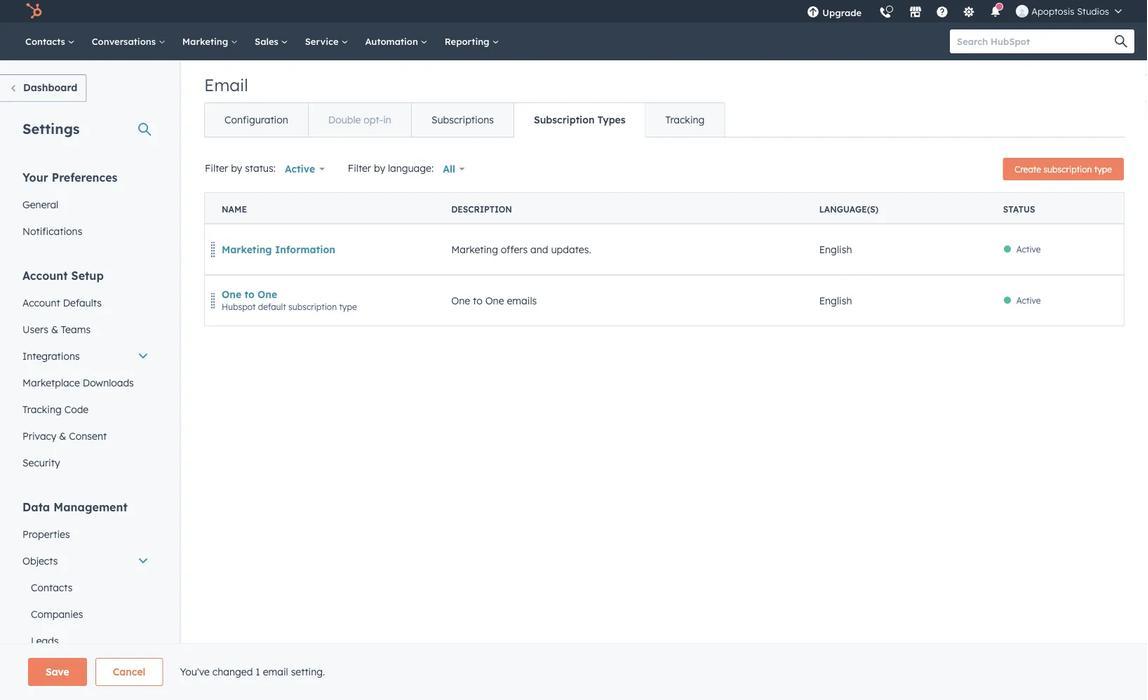 Task type: locate. For each thing, give the bounding box(es) containing it.
double
[[328, 114, 361, 126]]

active
[[285, 163, 315, 175], [1017, 244, 1042, 255], [1017, 296, 1042, 306]]

1 vertical spatial type
[[339, 302, 357, 312]]

preferences
[[52, 170, 118, 184]]

1 vertical spatial contacts
[[31, 582, 73, 594]]

properties
[[22, 528, 70, 541]]

0 vertical spatial &
[[51, 323, 58, 336]]

0 horizontal spatial filter
[[205, 162, 228, 174]]

users & teams
[[22, 323, 91, 336]]

marketplaces image
[[910, 6, 923, 19]]

you've changed 1 email setting.
[[180, 666, 325, 679]]

0 vertical spatial subscription
[[1044, 164, 1093, 174]]

2 vertical spatial active
[[1017, 296, 1042, 306]]

all
[[443, 163, 456, 175]]

marketing up email
[[182, 35, 231, 47]]

&
[[51, 323, 58, 336], [59, 430, 66, 442]]

0 horizontal spatial tracking
[[22, 403, 62, 416]]

1
[[256, 666, 260, 679]]

1 horizontal spatial filter
[[348, 162, 371, 174]]

filter down double opt-in link
[[348, 162, 371, 174]]

active for marketing offers and updates.
[[1017, 244, 1042, 255]]

1 by from the left
[[231, 162, 242, 174]]

create subscription type
[[1015, 164, 1113, 174]]

active button
[[276, 155, 334, 183]]

hubspot link
[[17, 3, 53, 20]]

tara schultz image
[[1017, 5, 1029, 18]]

1 vertical spatial subscription
[[289, 302, 337, 312]]

apoptosis studios
[[1032, 5, 1110, 17]]

to left 'emails'
[[473, 295, 483, 307]]

english for one to one emails
[[820, 295, 853, 307]]

one
[[222, 288, 242, 301], [258, 288, 277, 301], [452, 295, 470, 307], [486, 295, 504, 307]]

upgrade image
[[807, 6, 820, 19]]

setup
[[71, 269, 104, 283]]

account up users
[[22, 297, 60, 309]]

subscription
[[534, 114, 595, 126]]

automation link
[[357, 22, 436, 60]]

users & teams link
[[14, 316, 157, 343]]

setting.
[[291, 666, 325, 679]]

and
[[531, 243, 549, 256]]

management
[[53, 500, 128, 514]]

description
[[452, 204, 512, 215]]

updates.
[[551, 243, 592, 256]]

0 vertical spatial contacts link
[[17, 22, 83, 60]]

menu containing apoptosis studios
[[799, 0, 1131, 28]]

studios
[[1078, 5, 1110, 17]]

help image
[[937, 6, 949, 19]]

reporting
[[445, 35, 492, 47]]

objects button
[[14, 548, 157, 575]]

account up account defaults
[[22, 269, 68, 283]]

filter for filter by status:
[[205, 162, 228, 174]]

leads link
[[14, 628, 157, 655]]

0 horizontal spatial by
[[231, 162, 242, 174]]

1 vertical spatial english
[[820, 295, 853, 307]]

privacy
[[22, 430, 56, 442]]

filter for filter by language:
[[348, 162, 371, 174]]

account
[[22, 269, 68, 283], [22, 297, 60, 309]]

marketing
[[182, 35, 231, 47], [222, 243, 272, 256], [452, 243, 498, 256]]

privacy & consent
[[22, 430, 107, 442]]

& right "privacy"
[[59, 430, 66, 442]]

changed
[[213, 666, 253, 679]]

marketing for marketing
[[182, 35, 231, 47]]

double opt-in link
[[308, 103, 411, 137]]

calling icon button
[[874, 1, 898, 22]]

subscription right create
[[1044, 164, 1093, 174]]

to
[[245, 288, 255, 301], [473, 295, 483, 307]]

configuration
[[225, 114, 288, 126]]

marketing information button
[[222, 243, 336, 256]]

subscription types
[[534, 114, 626, 126]]

1 filter from the left
[[205, 162, 228, 174]]

0 vertical spatial type
[[1095, 164, 1113, 174]]

1 horizontal spatial type
[[1095, 164, 1113, 174]]

contacts up companies
[[31, 582, 73, 594]]

tracking inside 'link'
[[22, 403, 62, 416]]

0 vertical spatial english
[[820, 243, 853, 256]]

search image
[[1116, 35, 1128, 48]]

by left language:
[[374, 162, 385, 174]]

0 horizontal spatial to
[[245, 288, 255, 301]]

1 horizontal spatial by
[[374, 162, 385, 174]]

1 vertical spatial &
[[59, 430, 66, 442]]

information
[[275, 243, 336, 256]]

contacts link for conversations link
[[17, 22, 83, 60]]

tracking for tracking
[[666, 114, 705, 126]]

integrations
[[22, 350, 80, 362]]

& right users
[[51, 323, 58, 336]]

to up hubspot
[[245, 288, 255, 301]]

2 english from the top
[[820, 295, 853, 307]]

your preferences element
[[14, 170, 157, 245]]

subscription inside 'button'
[[1044, 164, 1093, 174]]

2 by from the left
[[374, 162, 385, 174]]

marketing left offers
[[452, 243, 498, 256]]

1 horizontal spatial &
[[59, 430, 66, 442]]

type
[[1095, 164, 1113, 174], [339, 302, 357, 312]]

marketing inside marketing link
[[182, 35, 231, 47]]

contacts link down hubspot link
[[17, 22, 83, 60]]

to inside one to one hubspot default subscription type
[[245, 288, 255, 301]]

1 horizontal spatial subscription
[[1044, 164, 1093, 174]]

by for status:
[[231, 162, 242, 174]]

1 english from the top
[[820, 243, 853, 256]]

filter left status: at the top
[[205, 162, 228, 174]]

by
[[231, 162, 242, 174], [374, 162, 385, 174]]

1 horizontal spatial to
[[473, 295, 483, 307]]

active for one to one emails
[[1017, 296, 1042, 306]]

0 vertical spatial active
[[285, 163, 315, 175]]

0 vertical spatial account
[[22, 269, 68, 283]]

sales
[[255, 35, 281, 47]]

contacts link up companies
[[14, 575, 157, 601]]

active inside popup button
[[285, 163, 315, 175]]

1 account from the top
[[22, 269, 68, 283]]

apoptosis studios button
[[1008, 0, 1131, 22]]

account for account defaults
[[22, 297, 60, 309]]

help button
[[931, 0, 955, 22]]

subscription right default
[[289, 302, 337, 312]]

apoptosis
[[1032, 5, 1075, 17]]

1 vertical spatial tracking
[[22, 403, 62, 416]]

subscription types link
[[514, 103, 646, 137]]

navigation
[[204, 102, 725, 138]]

to for emails
[[473, 295, 483, 307]]

1 vertical spatial active
[[1017, 244, 1042, 255]]

menu
[[799, 0, 1131, 28]]

deals
[[31, 662, 57, 674]]

contacts inside "data management" element
[[31, 582, 73, 594]]

Search HubSpot search field
[[951, 29, 1123, 53]]

2 account from the top
[[22, 297, 60, 309]]

general link
[[14, 191, 157, 218]]

& inside "link"
[[59, 430, 66, 442]]

1 vertical spatial account
[[22, 297, 60, 309]]

contacts down hubspot link
[[25, 35, 68, 47]]

filter by language:
[[348, 162, 434, 174]]

2 filter from the left
[[348, 162, 371, 174]]

marketing down name
[[222, 243, 272, 256]]

notifications link
[[14, 218, 157, 245]]

type inside one to one hubspot default subscription type
[[339, 302, 357, 312]]

by left status: at the top
[[231, 162, 242, 174]]

tracking inside 'navigation'
[[666, 114, 705, 126]]

0 vertical spatial tracking
[[666, 114, 705, 126]]

0 horizontal spatial subscription
[[289, 302, 337, 312]]

account for account setup
[[22, 269, 68, 283]]

companies link
[[14, 601, 157, 628]]

settings
[[22, 120, 80, 137]]

tracking
[[666, 114, 705, 126], [22, 403, 62, 416]]

0 horizontal spatial type
[[339, 302, 357, 312]]

subscription inside one to one hubspot default subscription type
[[289, 302, 337, 312]]

one to one button
[[222, 288, 277, 301]]

contacts link
[[17, 22, 83, 60], [14, 575, 157, 601]]

1 horizontal spatial tracking
[[666, 114, 705, 126]]

security
[[22, 457, 60, 469]]

subscriptions link
[[411, 103, 514, 137]]

0 horizontal spatial &
[[51, 323, 58, 336]]

save button
[[28, 659, 87, 687]]

1 vertical spatial contacts link
[[14, 575, 157, 601]]

by for language:
[[374, 162, 385, 174]]



Task type: vqa. For each thing, say whether or not it's contained in the screenshot.
notifications 'Dropdown Button'
yes



Task type: describe. For each thing, give the bounding box(es) containing it.
notifications button
[[984, 0, 1008, 22]]

integrations button
[[14, 343, 157, 370]]

tracking for tracking code
[[22, 403, 62, 416]]

marketing link
[[174, 22, 246, 60]]

marketplaces button
[[902, 0, 931, 22]]

privacy & consent link
[[14, 423, 157, 450]]

hubspot image
[[25, 3, 42, 20]]

teams
[[61, 323, 91, 336]]

opt-
[[364, 114, 383, 126]]

data
[[22, 500, 50, 514]]

service
[[305, 35, 341, 47]]

conversations link
[[83, 22, 174, 60]]

notifications image
[[990, 6, 1003, 19]]

cancel
[[113, 666, 146, 679]]

tracking code
[[22, 403, 89, 416]]

upgrade
[[823, 7, 862, 18]]

tracking code link
[[14, 396, 157, 423]]

companies
[[31, 608, 83, 621]]

email
[[263, 666, 288, 679]]

service link
[[297, 22, 357, 60]]

0 vertical spatial contacts
[[25, 35, 68, 47]]

account setup element
[[14, 268, 157, 476]]

& for privacy
[[59, 430, 66, 442]]

dashboard
[[23, 81, 77, 94]]

language(s)
[[820, 204, 879, 215]]

you've
[[180, 666, 210, 679]]

emails
[[507, 295, 537, 307]]

deals link
[[14, 655, 157, 681]]

marketing for marketing information
[[222, 243, 272, 256]]

marketing for marketing offers and updates.
[[452, 243, 498, 256]]

data management element
[[14, 499, 157, 701]]

to for hubspot
[[245, 288, 255, 301]]

consent
[[69, 430, 107, 442]]

one to one hubspot default subscription type
[[222, 288, 357, 312]]

properties link
[[14, 521, 157, 548]]

navigation containing configuration
[[204, 102, 725, 138]]

type inside 'button'
[[1095, 164, 1113, 174]]

& for users
[[51, 323, 58, 336]]

cancel button
[[95, 659, 163, 687]]

marketing offers and updates.
[[452, 243, 592, 256]]

subscriptions
[[432, 114, 494, 126]]

leads
[[31, 635, 59, 647]]

english for marketing offers and updates.
[[820, 243, 853, 256]]

types
[[598, 114, 626, 126]]

tracking link
[[646, 103, 725, 137]]

configuration link
[[205, 103, 308, 137]]

filter by status:
[[205, 162, 276, 174]]

create
[[1015, 164, 1042, 174]]

downloads
[[83, 377, 134, 389]]

notifications
[[22, 225, 82, 237]]

defaults
[[63, 297, 102, 309]]

name
[[222, 204, 247, 215]]

settings link
[[955, 0, 984, 22]]

dashboard link
[[0, 74, 87, 102]]

settings image
[[963, 6, 976, 19]]

one to one emails
[[452, 295, 537, 307]]

calling icon image
[[880, 7, 892, 20]]

default
[[258, 302, 286, 312]]

status
[[1004, 204, 1036, 215]]

marketplace
[[22, 377, 80, 389]]

users
[[22, 323, 48, 336]]

in
[[383, 114, 392, 126]]

all button
[[434, 155, 474, 183]]

double opt-in
[[328, 114, 392, 126]]

sales link
[[246, 22, 297, 60]]

account defaults
[[22, 297, 102, 309]]

security link
[[14, 450, 157, 476]]

email
[[204, 74, 248, 95]]

create subscription type button
[[1003, 158, 1125, 180]]

hubspot
[[222, 302, 256, 312]]

account defaults link
[[14, 290, 157, 316]]

code
[[64, 403, 89, 416]]

marketing information
[[222, 243, 336, 256]]

general
[[22, 198, 58, 211]]

language:
[[388, 162, 434, 174]]

offers
[[501, 243, 528, 256]]

conversations
[[92, 35, 159, 47]]

contacts link for companies link
[[14, 575, 157, 601]]

save
[[46, 666, 69, 679]]

search button
[[1109, 29, 1135, 53]]

your
[[22, 170, 48, 184]]

data management
[[22, 500, 128, 514]]

account setup
[[22, 269, 104, 283]]

objects
[[22, 555, 58, 567]]

marketplace downloads
[[22, 377, 134, 389]]



